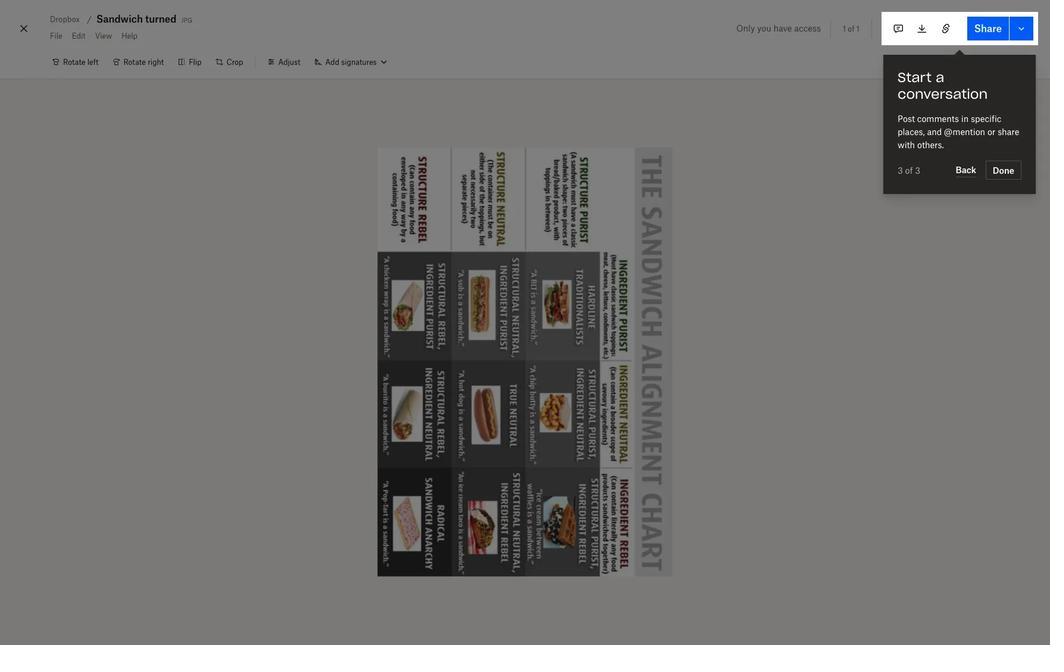 Task type: locate. For each thing, give the bounding box(es) containing it.
back button
[[956, 163, 976, 177]]

only you have access
[[736, 23, 821, 33]]

access
[[794, 23, 821, 33]]

1 horizontal spatial 1
[[856, 24, 859, 33]]

only
[[736, 23, 755, 33]]

1 horizontal spatial of
[[905, 165, 913, 175]]

places,
[[898, 126, 925, 137]]

of for 1
[[848, 24, 854, 33]]

1 1 from the left
[[843, 24, 846, 33]]

have
[[774, 23, 792, 33]]

conversation
[[898, 86, 988, 102]]

of right the access
[[848, 24, 854, 33]]

sandwich
[[96, 13, 143, 25]]

3 down others.
[[915, 165, 920, 175]]

0 horizontal spatial 1
[[843, 24, 846, 33]]

/ sandwich turned jpg
[[87, 13, 192, 25]]

with
[[898, 140, 915, 150]]

1 vertical spatial of
[[905, 165, 913, 175]]

share
[[974, 23, 1002, 34]]

of
[[848, 24, 854, 33], [905, 165, 913, 175]]

share button
[[967, 17, 1009, 40]]

of down with
[[905, 165, 913, 175]]

0 horizontal spatial of
[[848, 24, 854, 33]]

3 of 3
[[898, 165, 920, 175]]

0 horizontal spatial 3
[[898, 165, 903, 175]]

1
[[843, 24, 846, 33], [856, 24, 859, 33]]

3
[[898, 165, 903, 175], [915, 165, 920, 175]]

1 of 1
[[843, 24, 859, 33]]

start
[[898, 69, 932, 86]]

1 3 from the left
[[898, 165, 903, 175]]

3 down with
[[898, 165, 903, 175]]

1 horizontal spatial 3
[[915, 165, 920, 175]]

post comments in specific places, and @mention or share with others.
[[898, 113, 1019, 150]]

share
[[998, 126, 1019, 137]]

0 vertical spatial of
[[848, 24, 854, 33]]



Task type: vqa. For each thing, say whether or not it's contained in the screenshot.
Jpg
yes



Task type: describe. For each thing, give the bounding box(es) containing it.
in
[[961, 113, 969, 124]]

others.
[[917, 140, 944, 150]]

start a conversation
[[898, 69, 988, 102]]

done button
[[986, 161, 1021, 180]]

comments
[[917, 113, 959, 124]]

a
[[936, 69, 944, 86]]

/
[[87, 14, 92, 24]]

done
[[993, 165, 1014, 175]]

you
[[757, 23, 771, 33]]

2 1 from the left
[[856, 24, 859, 33]]

back
[[956, 165, 976, 175]]

jpg
[[181, 14, 192, 24]]

@mention
[[944, 126, 985, 137]]

2 3 from the left
[[915, 165, 920, 175]]

turned
[[145, 13, 176, 25]]

close image
[[17, 19, 31, 38]]

or
[[987, 126, 995, 137]]

and
[[927, 126, 942, 137]]

of for 3
[[905, 165, 913, 175]]

specific
[[971, 113, 1001, 124]]

post
[[898, 113, 915, 124]]



